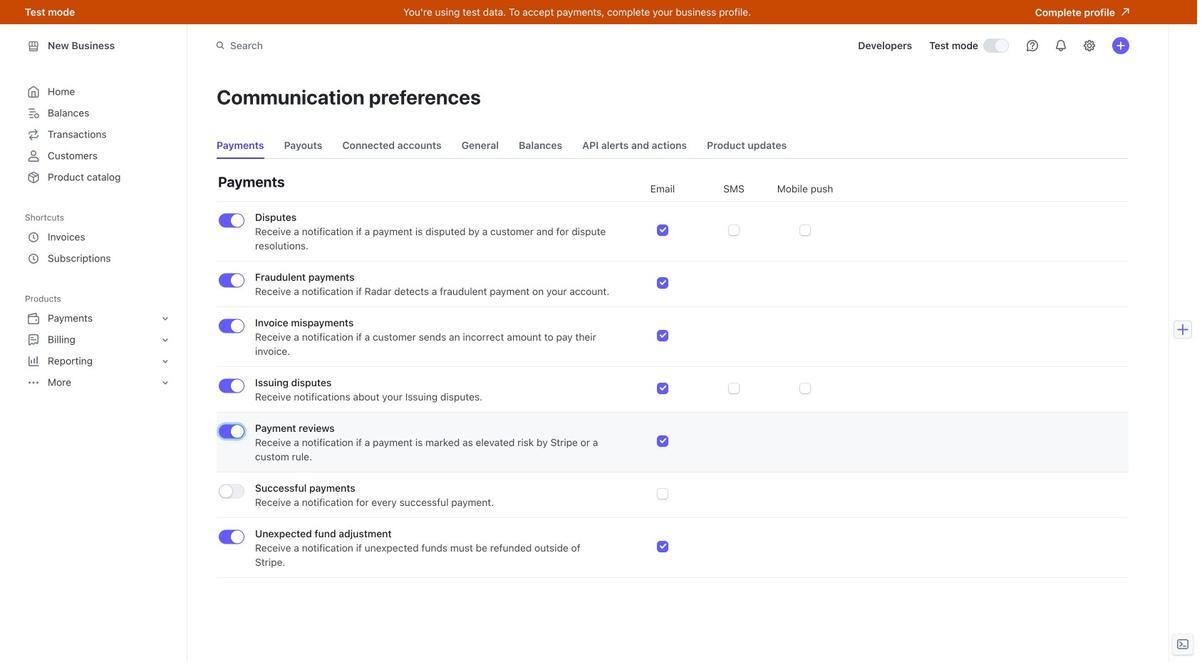 Task type: locate. For each thing, give the bounding box(es) containing it.
2 products element from the top
[[25, 308, 173, 394]]

products element
[[25, 289, 173, 394], [25, 308, 173, 394]]

shortcuts element
[[25, 208, 173, 270], [25, 227, 173, 270]]

tab list
[[211, 133, 1129, 159]]

2 shortcuts element from the top
[[25, 227, 173, 270]]

None search field
[[207, 33, 610, 59]]

1 shortcuts element from the top
[[25, 208, 173, 270]]

core navigation links element
[[25, 81, 173, 188]]

help image
[[1027, 40, 1039, 51]]



Task type: vqa. For each thing, say whether or not it's contained in the screenshot.
second shortcuts element from the bottom
yes



Task type: describe. For each thing, give the bounding box(es) containing it.
notifications image
[[1056, 40, 1067, 51]]

Search text field
[[207, 33, 610, 59]]

settings image
[[1085, 40, 1096, 51]]

shortcuts element for 1st products element from the bottom
[[25, 208, 173, 270]]

1 products element from the top
[[25, 289, 173, 394]]

shortcuts element for 1st products element from the top
[[25, 227, 173, 270]]

Test mode checkbox
[[985, 39, 1009, 52]]



